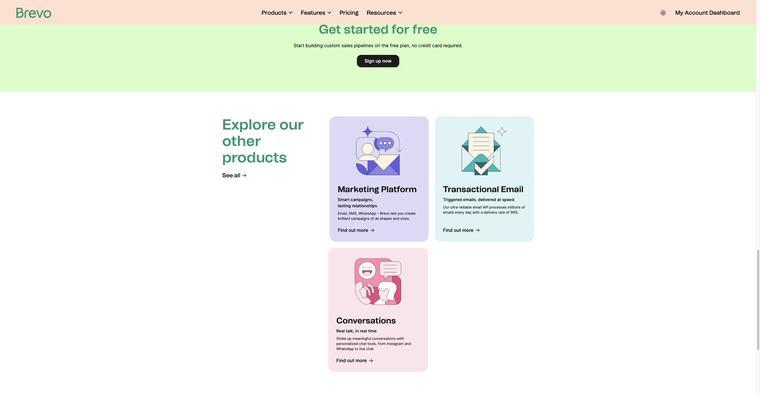 Task type: describe. For each thing, give the bounding box(es) containing it.
real
[[360, 328, 367, 333]]

emails
[[443, 210, 454, 214]]

resources link
[[367, 9, 402, 16]]

custom
[[324, 43, 340, 48]]

1 horizontal spatial free
[[413, 22, 437, 37]]

shapes
[[380, 216, 392, 221]]

platform
[[381, 184, 417, 194]]

strike up meaningful conversations with personalized chat tools, from instagram and whatsapp to live chat.
[[336, 336, 411, 351]]

transactional email
[[443, 184, 524, 194]]

pricing link
[[340, 9, 359, 16]]

more for transactional
[[462, 228, 474, 233]]

campaigns,
[[351, 197, 373, 202]]

personalized
[[336, 341, 358, 346]]

required.
[[443, 43, 463, 48]]

smart campaigns, lasting relationships
[[338, 197, 377, 208]]

no
[[412, 43, 417, 48]]

account
[[685, 9, 708, 16]]

out for transactional
[[454, 228, 461, 233]]

home hero image image for marketing
[[354, 125, 405, 176]]

to
[[355, 347, 358, 351]]

ultra-
[[450, 205, 460, 209]]

products
[[262, 9, 287, 16]]

our
[[280, 116, 304, 133]]

0 horizontal spatial all
[[234, 172, 240, 179]]

triggered
[[443, 197, 462, 202]]

plan,
[[400, 43, 411, 48]]

out for marketing
[[349, 228, 356, 233]]

relationships
[[352, 203, 377, 208]]

other
[[222, 132, 261, 150]]

brilliant
[[338, 216, 350, 221]]

day
[[465, 210, 472, 214]]

speed
[[502, 197, 514, 202]]

strike
[[336, 336, 346, 341]]

triggered emails, delivered at speed
[[443, 197, 514, 202]]

for
[[392, 22, 410, 37]]

reliable
[[460, 205, 472, 209]]

my account dashboard link
[[676, 9, 740, 16]]

delivered
[[478, 197, 496, 202]]

see all
[[222, 172, 240, 179]]

delivery
[[484, 210, 497, 214]]

sizes.
[[400, 216, 410, 221]]

campaigns
[[351, 216, 370, 221]]

up for strike
[[347, 336, 352, 341]]

live
[[359, 347, 365, 351]]

transactional
[[443, 184, 499, 194]]

pricing
[[340, 9, 359, 16]]

99%.
[[511, 210, 519, 214]]

of inside email, sms, whatsapp – brevo lets you create brilliant campaigns of all shapes and sizes.
[[371, 216, 374, 221]]

pipelines
[[354, 43, 374, 48]]

a
[[481, 210, 483, 214]]

see
[[222, 172, 233, 179]]

resources
[[367, 9, 396, 16]]

whatsapp inside the strike up meaningful conversations with personalized chat tools, from instagram and whatsapp to live chat.
[[336, 347, 354, 351]]

rate
[[498, 210, 505, 214]]

find for marketing
[[338, 228, 347, 233]]

with inside our ultra-reliable email api processes millions of emails every day with a delivery rate of 99%.
[[473, 210, 480, 214]]

create
[[405, 211, 416, 215]]

started
[[344, 22, 389, 37]]

features
[[301, 9, 325, 16]]

get
[[319, 22, 341, 37]]

talk,
[[346, 328, 354, 333]]

smart
[[338, 197, 350, 202]]

and inside email, sms, whatsapp – brevo lets you create brilliant campaigns of all shapes and sizes.
[[393, 216, 399, 221]]

my account dashboard
[[676, 9, 740, 16]]

and inside the strike up meaningful conversations with personalized chat tools, from instagram and whatsapp to live chat.
[[405, 341, 411, 346]]

email,
[[338, 211, 348, 215]]

at
[[497, 197, 501, 202]]

button image
[[661, 10, 666, 15]]

find for transactional
[[443, 228, 453, 233]]

up for sign
[[376, 58, 381, 64]]

building
[[306, 43, 323, 48]]

home hero image image for transactional
[[459, 125, 510, 176]]

every
[[455, 210, 464, 214]]



Task type: locate. For each thing, give the bounding box(es) containing it.
and down lets
[[393, 216, 399, 221]]

of
[[522, 205, 525, 209], [506, 210, 510, 214], [371, 216, 374, 221]]

whatsapp inside email, sms, whatsapp – brevo lets you create brilliant campaigns of all shapes and sizes.
[[359, 211, 376, 215]]

credit
[[419, 43, 431, 48]]

of right millions
[[522, 205, 525, 209]]

emails,
[[463, 197, 477, 202]]

free right the
[[390, 43, 399, 48]]

find out more
[[338, 228, 368, 233], [443, 228, 474, 233], [336, 358, 367, 363]]

1 vertical spatial free
[[390, 43, 399, 48]]

–
[[377, 211, 379, 215]]

meaningful
[[353, 336, 371, 341]]

dashboard
[[710, 9, 740, 16]]

up left now
[[376, 58, 381, 64]]

1 horizontal spatial all
[[375, 216, 379, 221]]

brevo image
[[16, 8, 51, 18]]

1 vertical spatial and
[[405, 341, 411, 346]]

brevo
[[380, 211, 390, 215]]

1 horizontal spatial with
[[473, 210, 480, 214]]

find down emails at bottom
[[443, 228, 453, 233]]

email
[[501, 184, 524, 194]]

1 vertical spatial of
[[506, 210, 510, 214]]

2 horizontal spatial of
[[522, 205, 525, 209]]

in
[[355, 328, 359, 333]]

1 horizontal spatial whatsapp
[[359, 211, 376, 215]]

whatsapp down relationships
[[359, 211, 376, 215]]

1 horizontal spatial up
[[376, 58, 381, 64]]

features link
[[301, 9, 332, 16]]

card
[[432, 43, 442, 48]]

now
[[382, 58, 392, 64]]

sign up now button
[[357, 55, 399, 67]]

more down live
[[356, 358, 367, 363]]

home hero image image
[[354, 125, 405, 176], [459, 125, 510, 176], [353, 256, 404, 307]]

out down the brilliant
[[349, 228, 356, 233]]

2 vertical spatial of
[[371, 216, 374, 221]]

lets
[[391, 211, 397, 215]]

the
[[382, 43, 389, 48]]

find out more for marketing
[[338, 228, 368, 233]]

whatsapp
[[359, 211, 376, 215], [336, 347, 354, 351]]

from
[[378, 341, 386, 346]]

0 horizontal spatial free
[[390, 43, 399, 48]]

time
[[368, 328, 377, 333]]

whatsapp down the 'personalized'
[[336, 347, 354, 351]]

marketing platform
[[338, 184, 417, 194]]

1 vertical spatial whatsapp
[[336, 347, 354, 351]]

find
[[338, 228, 347, 233], [443, 228, 453, 233], [336, 358, 346, 363]]

0 horizontal spatial with
[[397, 336, 404, 341]]

1 vertical spatial up
[[347, 336, 352, 341]]

lasting
[[338, 203, 351, 208]]

up inside the strike up meaningful conversations with personalized chat tools, from instagram and whatsapp to live chat.
[[347, 336, 352, 341]]

free up the credit
[[413, 22, 437, 37]]

all
[[234, 172, 240, 179], [375, 216, 379, 221]]

find down the brilliant
[[338, 228, 347, 233]]

find out more down every
[[443, 228, 474, 233]]

get started for free
[[319, 22, 437, 37]]

0 horizontal spatial whatsapp
[[336, 347, 354, 351]]

conversations
[[372, 336, 396, 341]]

0 horizontal spatial of
[[371, 216, 374, 221]]

0 horizontal spatial and
[[393, 216, 399, 221]]

sales
[[342, 43, 353, 48]]

all right see
[[234, 172, 240, 179]]

our ultra-reliable email api processes millions of emails every day with a delivery rate of 99%.
[[443, 205, 525, 214]]

conversations
[[336, 316, 396, 326]]

more
[[357, 228, 368, 233], [462, 228, 474, 233], [356, 358, 367, 363]]

sign
[[365, 58, 374, 64]]

with inside the strike up meaningful conversations with personalized chat tools, from instagram and whatsapp to live chat.
[[397, 336, 404, 341]]

0 vertical spatial of
[[522, 205, 525, 209]]

1 vertical spatial with
[[397, 336, 404, 341]]

processes
[[490, 205, 507, 209]]

0 vertical spatial up
[[376, 58, 381, 64]]

my
[[676, 9, 684, 16]]

up
[[376, 58, 381, 64], [347, 336, 352, 341]]

find out more down campaigns
[[338, 228, 368, 233]]

on
[[375, 43, 380, 48]]

find down the 'personalized'
[[336, 358, 346, 363]]

explore
[[222, 116, 276, 133]]

marketing
[[338, 184, 379, 194]]

sms,
[[349, 211, 358, 215]]

chat.
[[366, 347, 375, 351]]

all down –
[[375, 216, 379, 221]]

more down day
[[462, 228, 474, 233]]

start building custom sales pipelines on the free plan, no credit card required.
[[294, 43, 463, 48]]

0 vertical spatial all
[[234, 172, 240, 179]]

0 vertical spatial whatsapp
[[359, 211, 376, 215]]

out down every
[[454, 228, 461, 233]]

0 vertical spatial free
[[413, 22, 437, 37]]

0 vertical spatial and
[[393, 216, 399, 221]]

find out more for transactional
[[443, 228, 474, 233]]

out down the 'personalized'
[[347, 358, 354, 363]]

and right instagram
[[405, 341, 411, 346]]

products link
[[262, 9, 293, 16]]

0 vertical spatial with
[[473, 210, 480, 214]]

tools,
[[368, 341, 377, 346]]

of right rate
[[506, 210, 510, 214]]

out
[[349, 228, 356, 233], [454, 228, 461, 233], [347, 358, 354, 363]]

chat
[[359, 341, 367, 346]]

1 horizontal spatial of
[[506, 210, 510, 214]]

you
[[398, 211, 404, 215]]

explore our other products
[[222, 116, 304, 166]]

instagram
[[387, 341, 404, 346]]

with down email
[[473, 210, 480, 214]]

with
[[473, 210, 480, 214], [397, 336, 404, 341]]

our
[[443, 205, 449, 209]]

up up the 'personalized'
[[347, 336, 352, 341]]

all inside email, sms, whatsapp – brevo lets you create brilliant campaigns of all shapes and sizes.
[[375, 216, 379, 221]]

1 horizontal spatial and
[[405, 341, 411, 346]]

real talk, in real time
[[336, 328, 377, 333]]

email, sms, whatsapp – brevo lets you create brilliant campaigns of all shapes and sizes.
[[338, 211, 416, 221]]

sign up now
[[365, 58, 392, 64]]

more down campaigns
[[357, 228, 368, 233]]

see all link
[[222, 172, 324, 179]]

1 vertical spatial all
[[375, 216, 379, 221]]

more for marketing
[[357, 228, 368, 233]]

with up instagram
[[397, 336, 404, 341]]

up inside button
[[376, 58, 381, 64]]

of right campaigns
[[371, 216, 374, 221]]

real
[[336, 328, 345, 333]]

find out more down to
[[336, 358, 367, 363]]

api
[[483, 205, 489, 209]]

email
[[473, 205, 482, 209]]

products
[[222, 149, 287, 166]]

millions
[[508, 205, 521, 209]]

0 horizontal spatial up
[[347, 336, 352, 341]]



Task type: vqa. For each thing, say whether or not it's contained in the screenshot.
strategic
no



